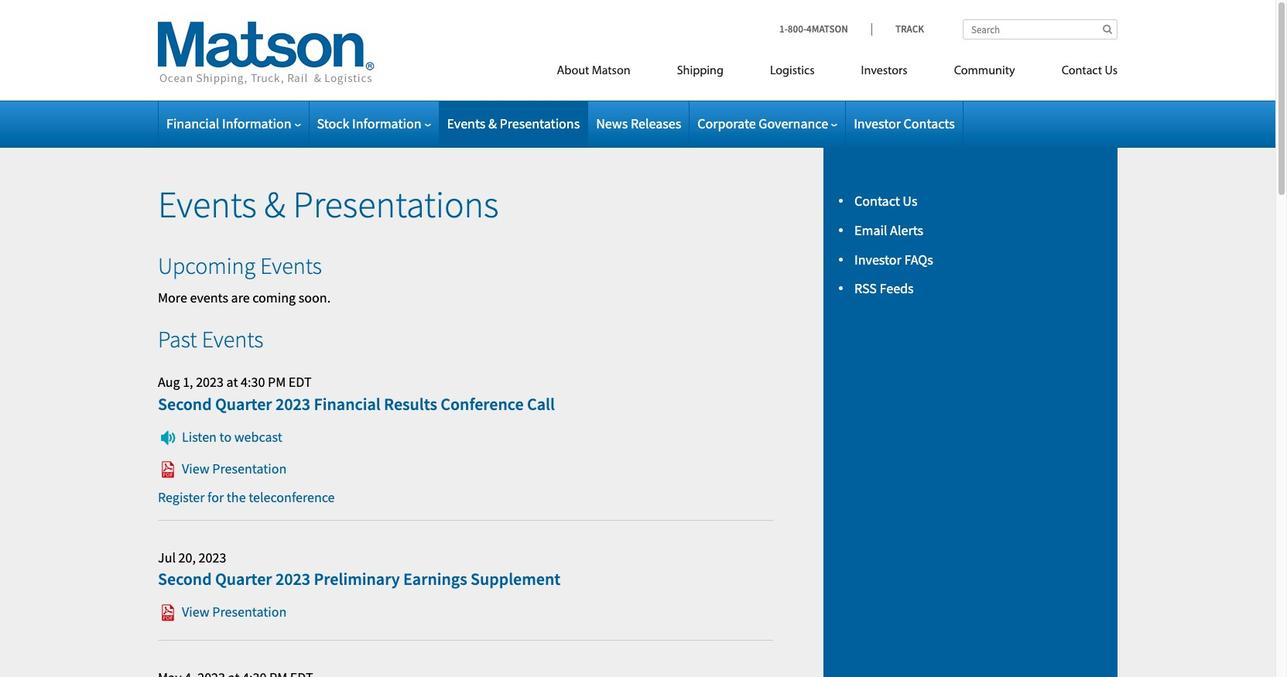 Task type: describe. For each thing, give the bounding box(es) containing it.
presentation inside second quarter 2023 preliminary earnings supplement article
[[212, 603, 287, 621]]

earnings
[[403, 569, 467, 590]]

1-800-4matson link
[[780, 22, 872, 36]]

quarter inside aug 1, 2023 at 4:30 pm edt second quarter 2023 financial results conference call
[[215, 393, 272, 415]]

20,
[[179, 549, 196, 566]]

alerts
[[890, 221, 924, 239]]

logistics link
[[747, 57, 838, 89]]

shipping
[[677, 65, 724, 77]]

email alerts link
[[855, 221, 924, 239]]

1 vertical spatial presentations
[[293, 181, 499, 228]]

for
[[208, 488, 224, 506]]

stock information link
[[317, 115, 431, 132]]

information for financial information
[[222, 115, 292, 132]]

supplement
[[471, 569, 561, 590]]

call
[[527, 393, 555, 415]]

corporate governance
[[698, 115, 829, 132]]

aug 1, 2023 at 4:30 pm edt second quarter 2023 financial results conference call
[[158, 374, 555, 415]]

news releases link
[[596, 115, 682, 132]]

news releases
[[596, 115, 682, 132]]

us inside top menu "navigation"
[[1105, 65, 1118, 77]]

pm
[[268, 374, 286, 391]]

investor faqs link
[[855, 251, 934, 268]]

top menu navigation
[[487, 57, 1118, 89]]

jul 20, 2023 second quarter 2023 preliminary earnings supplement
[[158, 549, 561, 590]]

past events
[[158, 325, 264, 354]]

feeds
[[880, 280, 914, 298]]

financial inside aug 1, 2023 at 4:30 pm edt second quarter 2023 financial results conference call
[[314, 393, 381, 415]]

financial information link
[[166, 115, 301, 132]]

Search search field
[[963, 19, 1118, 39]]

second quarter 2023 preliminary earnings supplement article
[[158, 536, 774, 641]]

presentation inside second quarter 2023 financial results conference call article
[[212, 460, 287, 478]]

information for stock information
[[352, 115, 422, 132]]

investors
[[861, 65, 908, 77]]

register for the teleconference
[[158, 488, 335, 506]]

investor contacts link
[[854, 115, 955, 132]]

to
[[220, 428, 232, 446]]

investor contacts
[[854, 115, 955, 132]]

contact inside contact us link
[[1062, 65, 1103, 77]]

logistics
[[770, 65, 815, 77]]

1 vertical spatial events & presentations
[[158, 181, 499, 228]]

edt
[[289, 374, 312, 391]]

stock information
[[317, 115, 422, 132]]

investors link
[[838, 57, 931, 89]]

aug
[[158, 374, 180, 391]]

2023 right 20,
[[199, 549, 226, 566]]

conference
[[441, 393, 524, 415]]

stock
[[317, 115, 350, 132]]

contacts
[[904, 115, 955, 132]]

are
[[231, 288, 250, 306]]

view presentation link inside second quarter 2023 financial results conference call article
[[158, 460, 287, 478]]

0 horizontal spatial us
[[903, 192, 918, 210]]

more events are coming soon.
[[158, 288, 331, 306]]

second inside aug 1, 2023 at 4:30 pm edt second quarter 2023 financial results conference call
[[158, 393, 212, 415]]

shipping link
[[654, 57, 747, 89]]

0 horizontal spatial contact us
[[855, 192, 918, 210]]

listen to webcast
[[182, 428, 283, 446]]

events & presentations link
[[447, 115, 580, 132]]

4:30
[[241, 374, 265, 391]]

about matson link
[[534, 57, 654, 89]]



Task type: vqa. For each thing, say whether or not it's contained in the screenshot.
Oct 5, 2023 12:30 PM EDT
no



Task type: locate. For each thing, give the bounding box(es) containing it.
contact us link
[[1039, 57, 1118, 89], [855, 192, 918, 210]]

listen
[[182, 428, 217, 446]]

1 vertical spatial view presentation
[[182, 603, 287, 621]]

contact down search search box
[[1062, 65, 1103, 77]]

faqs
[[905, 251, 934, 268]]

0 vertical spatial contact
[[1062, 65, 1103, 77]]

soon.
[[299, 288, 331, 306]]

rss feeds link
[[855, 280, 914, 298]]

webcast
[[234, 428, 283, 446]]

matson image
[[158, 22, 375, 85]]

4matson
[[807, 22, 849, 36]]

us
[[1105, 65, 1118, 77], [903, 192, 918, 210]]

second down the "1,"
[[158, 393, 212, 415]]

1 horizontal spatial financial
[[314, 393, 381, 415]]

1 horizontal spatial &
[[489, 115, 497, 132]]

1-800-4matson
[[780, 22, 849, 36]]

2 information from the left
[[352, 115, 422, 132]]

search image
[[1103, 24, 1113, 34]]

email
[[855, 221, 888, 239]]

0 horizontal spatial information
[[222, 115, 292, 132]]

1 vertical spatial second
[[158, 569, 212, 590]]

0 vertical spatial &
[[489, 115, 497, 132]]

second
[[158, 393, 212, 415], [158, 569, 212, 590]]

us down search image
[[1105, 65, 1118, 77]]

1 view presentation from the top
[[182, 460, 287, 478]]

news
[[596, 115, 628, 132]]

1 horizontal spatial presentations
[[500, 115, 580, 132]]

1 vertical spatial view presentation link
[[158, 603, 287, 621]]

events
[[190, 288, 228, 306]]

second quarter 2023 preliminary earnings supplement link
[[158, 569, 561, 590]]

1 horizontal spatial information
[[352, 115, 422, 132]]

view inside second quarter 2023 financial results conference call article
[[182, 460, 210, 478]]

1 presentation from the top
[[212, 460, 287, 478]]

1 second from the top
[[158, 393, 212, 415]]

at
[[227, 374, 238, 391]]

jul
[[158, 549, 176, 566]]

second inside jul 20, 2023 second quarter 2023 preliminary earnings supplement
[[158, 569, 212, 590]]

None search field
[[963, 19, 1118, 39]]

1 view presentation link from the top
[[158, 460, 287, 478]]

view presentation link
[[158, 460, 287, 478], [158, 603, 287, 621]]

2023 down edt
[[276, 393, 311, 415]]

1 vertical spatial presentation
[[212, 603, 287, 621]]

0 vertical spatial financial
[[166, 115, 219, 132]]

contact up email at the top right
[[855, 192, 900, 210]]

1 vertical spatial contact
[[855, 192, 900, 210]]

preliminary
[[314, 569, 400, 590]]

1 information from the left
[[222, 115, 292, 132]]

0 vertical spatial events & presentations
[[447, 115, 580, 132]]

0 vertical spatial us
[[1105, 65, 1118, 77]]

more
[[158, 288, 187, 306]]

1 vertical spatial &
[[264, 181, 286, 228]]

contact us up "email alerts"
[[855, 192, 918, 210]]

past
[[158, 325, 197, 354]]

about
[[557, 65, 589, 77]]

0 horizontal spatial contact
[[855, 192, 900, 210]]

financial information
[[166, 115, 292, 132]]

community
[[954, 65, 1016, 77]]

view presentation for view presentation link in second quarter 2023 financial results conference call article
[[182, 460, 287, 478]]

view presentation inside second quarter 2023 financial results conference call article
[[182, 460, 287, 478]]

1,
[[183, 374, 193, 391]]

register
[[158, 488, 205, 506]]

0 vertical spatial quarter
[[215, 393, 272, 415]]

1 vertical spatial financial
[[314, 393, 381, 415]]

1 horizontal spatial contact
[[1062, 65, 1103, 77]]

investor up rss feeds
[[855, 251, 902, 268]]

2 view from the top
[[182, 603, 210, 621]]

quarter
[[215, 393, 272, 415], [215, 569, 272, 590]]

view up register
[[182, 460, 210, 478]]

0 vertical spatial view presentation link
[[158, 460, 287, 478]]

0 vertical spatial view
[[182, 460, 210, 478]]

information right stock
[[352, 115, 422, 132]]

2 presentation from the top
[[212, 603, 287, 621]]

email alerts
[[855, 221, 924, 239]]

view presentation down 20,
[[182, 603, 287, 621]]

coming
[[253, 288, 296, 306]]

contact us link up "email alerts"
[[855, 192, 918, 210]]

second quarter 2023 financial results conference call link
[[158, 393, 555, 415]]

0 horizontal spatial presentations
[[293, 181, 499, 228]]

upcoming  events
[[158, 251, 322, 280]]

view for view presentation link in second quarter 2023 financial results conference call article
[[182, 460, 210, 478]]

contact
[[1062, 65, 1103, 77], [855, 192, 900, 210]]

view presentation link inside second quarter 2023 preliminary earnings supplement article
[[158, 603, 287, 621]]

1 vertical spatial contact us link
[[855, 192, 918, 210]]

view down 20,
[[182, 603, 210, 621]]

1-
[[780, 22, 788, 36]]

2023
[[196, 374, 224, 391], [276, 393, 311, 415], [199, 549, 226, 566], [276, 569, 311, 590]]

information down matson image
[[222, 115, 292, 132]]

events
[[447, 115, 486, 132], [158, 181, 257, 228], [260, 251, 322, 280], [202, 325, 264, 354]]

0 vertical spatial presentation
[[212, 460, 287, 478]]

view
[[182, 460, 210, 478], [182, 603, 210, 621]]

0 vertical spatial contact us
[[1062, 65, 1118, 77]]

1 vertical spatial us
[[903, 192, 918, 210]]

0 horizontal spatial contact us link
[[855, 192, 918, 210]]

contact us
[[1062, 65, 1118, 77], [855, 192, 918, 210]]

contact us link down search image
[[1039, 57, 1118, 89]]

view presentation link down 20,
[[158, 603, 287, 621]]

track
[[896, 22, 924, 36]]

corporate
[[698, 115, 756, 132]]

upcoming
[[158, 251, 256, 280]]

view presentation inside second quarter 2023 preliminary earnings supplement article
[[182, 603, 287, 621]]

investor
[[854, 115, 901, 132], [855, 251, 902, 268]]

0 vertical spatial contact us link
[[1039, 57, 1118, 89]]

investor faqs
[[855, 251, 934, 268]]

view presentation up the
[[182, 460, 287, 478]]

quarter inside jul 20, 2023 second quarter 2023 preliminary earnings supplement
[[215, 569, 272, 590]]

1 horizontal spatial us
[[1105, 65, 1118, 77]]

2 view presentation from the top
[[182, 603, 287, 621]]

2 quarter from the top
[[215, 569, 272, 590]]

1 quarter from the top
[[215, 393, 272, 415]]

0 horizontal spatial &
[[264, 181, 286, 228]]

events & presentations
[[447, 115, 580, 132], [158, 181, 499, 228]]

track link
[[872, 22, 924, 36]]

view for view presentation link inside the second quarter 2023 preliminary earnings supplement article
[[182, 603, 210, 621]]

investor down investors link at the top
[[854, 115, 901, 132]]

&
[[489, 115, 497, 132], [264, 181, 286, 228]]

view presentation for view presentation link inside the second quarter 2023 preliminary earnings supplement article
[[182, 603, 287, 621]]

investor for investor faqs
[[855, 251, 902, 268]]

governance
[[759, 115, 829, 132]]

second quarter 2023 financial results conference call article
[[158, 361, 774, 521]]

0 vertical spatial second
[[158, 393, 212, 415]]

corporate governance link
[[698, 115, 838, 132]]

us up the alerts
[[903, 192, 918, 210]]

financial
[[166, 115, 219, 132], [314, 393, 381, 415]]

2 view presentation link from the top
[[158, 603, 287, 621]]

1 horizontal spatial contact us
[[1062, 65, 1118, 77]]

rss
[[855, 280, 877, 298]]

0 horizontal spatial financial
[[166, 115, 219, 132]]

about matson
[[557, 65, 631, 77]]

1 view from the top
[[182, 460, 210, 478]]

the
[[227, 488, 246, 506]]

view inside second quarter 2023 preliminary earnings supplement article
[[182, 603, 210, 621]]

1 vertical spatial contact us
[[855, 192, 918, 210]]

view presentation link up for
[[158, 460, 287, 478]]

contact us down search image
[[1062, 65, 1118, 77]]

community link
[[931, 57, 1039, 89]]

matson
[[592, 65, 631, 77]]

register for the teleconference link
[[158, 488, 335, 506]]

1 vertical spatial view
[[182, 603, 210, 621]]

2023 right the "1,"
[[196, 374, 224, 391]]

releases
[[631, 115, 682, 132]]

results
[[384, 393, 437, 415]]

investor for investor contacts
[[854, 115, 901, 132]]

presentation
[[212, 460, 287, 478], [212, 603, 287, 621]]

view presentation
[[182, 460, 287, 478], [182, 603, 287, 621]]

1 horizontal spatial contact us link
[[1039, 57, 1118, 89]]

second down 20,
[[158, 569, 212, 590]]

rss feeds
[[855, 280, 914, 298]]

800-
[[788, 22, 807, 36]]

listen to webcast link
[[158, 428, 283, 446]]

2023 left preliminary
[[276, 569, 311, 590]]

2 second from the top
[[158, 569, 212, 590]]

1 vertical spatial quarter
[[215, 569, 272, 590]]

0 vertical spatial view presentation
[[182, 460, 287, 478]]

0 vertical spatial presentations
[[500, 115, 580, 132]]

teleconference
[[249, 488, 335, 506]]

contact us inside top menu "navigation"
[[1062, 65, 1118, 77]]

0 vertical spatial investor
[[854, 115, 901, 132]]

1 vertical spatial investor
[[855, 251, 902, 268]]

presentations
[[500, 115, 580, 132], [293, 181, 499, 228]]



